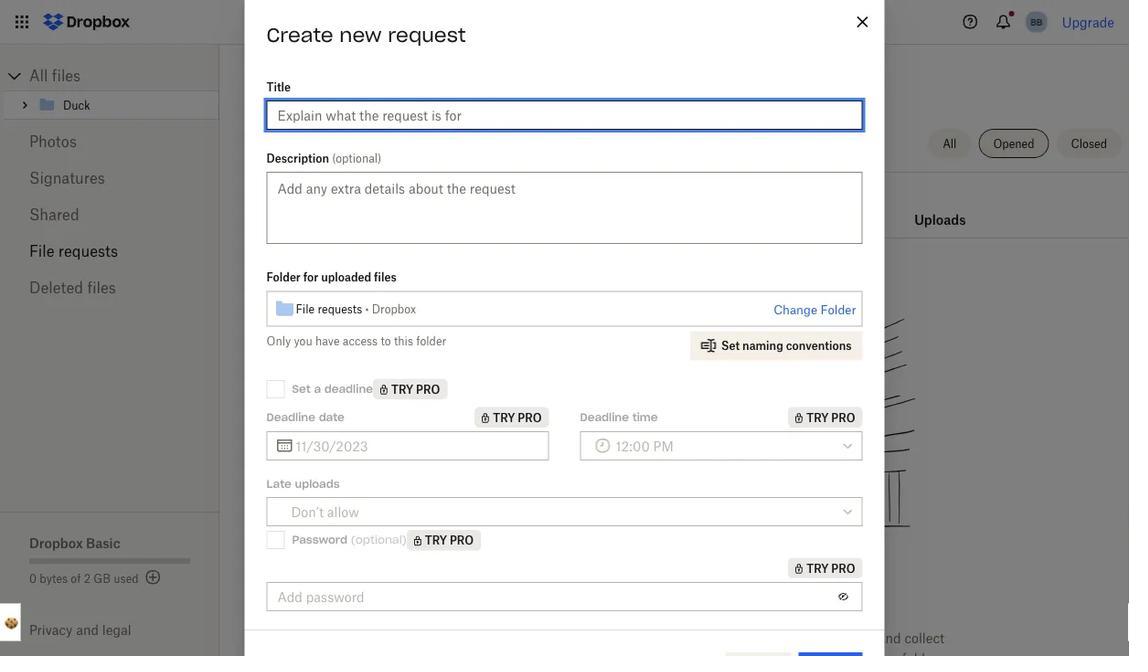 Task type: describe. For each thing, give the bounding box(es) containing it.
password ( optional )
[[292, 533, 407, 547]]

only
[[267, 335, 291, 348]]

privacy and legal
[[29, 623, 131, 638]]

folder
[[416, 335, 446, 348]]

all files tree
[[3, 61, 219, 120]]

create new request dialog
[[245, 0, 885, 656]]

or
[[836, 630, 849, 646]]

shared link
[[29, 197, 190, 233]]

2 horizontal spatial a
[[837, 651, 844, 656]]

all for all files
[[29, 67, 48, 85]]

name row
[[256, 179, 1129, 239]]

access
[[343, 335, 378, 348]]

privacy
[[29, 623, 73, 638]]

photos link
[[29, 123, 190, 160]]

a inside dialog
[[314, 382, 321, 396]]

time
[[632, 410, 658, 424]]

have inside create new request dialog
[[315, 335, 340, 348]]

signatures
[[29, 169, 105, 187]]

) for description ( optional )
[[378, 151, 381, 165]]

file requests • dropbox
[[296, 302, 416, 316]]

folder for uploaded files
[[267, 271, 397, 284]]

set for set naming conventions
[[721, 339, 740, 353]]

Title text field
[[277, 105, 852, 125]]

from for someone?
[[697, 584, 748, 610]]

file
[[456, 107, 474, 122]]

late
[[267, 477, 292, 491]]

dropbox up organized
[[730, 630, 781, 646]]

gb
[[94, 572, 111, 586]]

learn about file requests link
[[379, 107, 530, 122]]

) for password ( optional )
[[402, 533, 407, 547]]

Add any extra details about the request text field
[[267, 172, 863, 244]]

1 horizontal spatial file
[[256, 59, 291, 85]]

date
[[319, 410, 345, 424]]

request files from anyone, whether they have a dropbox account or not, and collect them in your dropbox. files will be automatically organized into a dropbox folde
[[441, 630, 944, 656]]

need
[[519, 584, 574, 610]]

file inside create new request dialog
[[296, 302, 315, 316]]

optional for password ( optional )
[[356, 533, 402, 547]]

collect
[[905, 630, 944, 646]]

will
[[618, 651, 639, 656]]

be
[[643, 651, 658, 656]]

need something from someone?
[[519, 584, 866, 610]]

title
[[267, 80, 291, 94]]

dropbox down not,
[[847, 651, 899, 656]]

only you have access to this folder
[[267, 335, 446, 348]]

•
[[365, 302, 369, 316]]

bytes
[[40, 572, 68, 586]]

to
[[381, 335, 391, 348]]

late uploads
[[267, 477, 340, 491]]

basic
[[86, 535, 120, 551]]

1 vertical spatial a
[[719, 630, 726, 646]]

legal
[[102, 623, 131, 638]]

dropbox inside create new request dialog
[[372, 302, 416, 316]]

deadline
[[324, 382, 373, 396]]

account
[[784, 630, 833, 646]]

photos
[[29, 133, 77, 150]]

create
[[267, 22, 333, 47]]

into
[[810, 651, 833, 656]]

new
[[339, 22, 382, 47]]

global header element
[[0, 0, 1129, 45]]

requests up the deleted files
[[58, 242, 118, 260]]

privacy and legal link
[[29, 623, 219, 638]]

for
[[303, 271, 318, 284]]

files for deleted files
[[87, 279, 116, 297]]

upgrade
[[1062, 14, 1115, 30]]

closed button
[[1057, 129, 1122, 158]]

shared
[[29, 206, 79, 224]]

change folder
[[774, 303, 856, 317]]

all files link
[[29, 61, 219, 91]]

all button
[[928, 129, 971, 158]]

dropbox logo - go to the homepage image
[[37, 7, 136, 37]]

learn
[[379, 107, 414, 122]]

set naming conventions button
[[690, 331, 863, 361]]

not,
[[852, 630, 875, 646]]

anyone,
[[554, 630, 601, 646]]

deadline for deadline time
[[580, 410, 629, 424]]

deleted
[[29, 279, 83, 297]]

requests down 'new'
[[298, 59, 391, 85]]

set for set a deadline
[[292, 382, 311, 396]]

( for password
[[351, 533, 356, 547]]

opened
[[993, 137, 1035, 150]]

folder inside button
[[821, 303, 856, 317]]

password
[[292, 533, 347, 547]]

dropbox up the bytes
[[29, 535, 83, 551]]

deadline date
[[267, 410, 345, 424]]

learn about file requests
[[379, 107, 530, 122]]



Task type: locate. For each thing, give the bounding box(es) containing it.
0
[[29, 572, 37, 586]]

1 vertical spatial (
[[351, 533, 356, 547]]

them
[[448, 651, 479, 656]]

organized
[[746, 651, 806, 656]]

a down the or
[[837, 651, 844, 656]]

1 horizontal spatial deadline
[[580, 410, 629, 424]]

from for anyone,
[[522, 630, 551, 646]]

optional for description ( optional )
[[336, 151, 378, 165]]

set up deadline date
[[292, 382, 311, 396]]

set left naming
[[721, 339, 740, 353]]

None text field
[[296, 436, 538, 456]]

file requests down create
[[256, 59, 391, 85]]

all inside tree
[[29, 67, 48, 85]]

get more space image
[[142, 567, 164, 589]]

and right not,
[[878, 630, 901, 646]]

deleted files
[[29, 279, 116, 297]]

0 vertical spatial )
[[378, 151, 381, 165]]

from inside request files from anyone, whether they have a dropbox account or not, and collect them in your dropbox. files will be automatically organized into a dropbox folde
[[522, 630, 551, 646]]

files down the dropbox logo - go to the homepage
[[52, 67, 81, 85]]

dropbox basic
[[29, 535, 120, 551]]

all up photos
[[29, 67, 48, 85]]

1 horizontal spatial )
[[402, 533, 407, 547]]

0 horizontal spatial and
[[76, 623, 99, 638]]

0 vertical spatial have
[[315, 335, 340, 348]]

request
[[441, 630, 490, 646]]

opened button
[[979, 129, 1049, 158]]

files inside all files link
[[52, 67, 81, 85]]

2
[[84, 572, 91, 586]]

from up dropbox.
[[522, 630, 551, 646]]

dropbox
[[372, 302, 416, 316], [29, 535, 83, 551], [730, 630, 781, 646], [847, 651, 899, 656]]

) down learn
[[378, 151, 381, 165]]

set naming conventions
[[721, 339, 852, 353]]

from up request files from anyone, whether they have a dropbox account or not, and collect them in your dropbox. files will be automatically organized into a dropbox folde
[[697, 584, 748, 610]]

you
[[294, 335, 312, 348]]

set
[[721, 339, 740, 353], [292, 382, 311, 396]]

0 horizontal spatial from
[[522, 630, 551, 646]]

and
[[76, 623, 99, 638], [878, 630, 901, 646]]

conventions
[[786, 339, 852, 353]]

1 horizontal spatial from
[[697, 584, 748, 610]]

( right description
[[332, 151, 336, 165]]

set inside set naming conventions 'button'
[[721, 339, 740, 353]]

file requests link
[[29, 233, 190, 270]]

uploads
[[295, 477, 340, 491]]

Add password password field
[[277, 587, 829, 607]]

1 deadline from the left
[[267, 410, 315, 424]]

1 vertical spatial file
[[29, 242, 54, 260]]

deadline left date
[[267, 410, 315, 424]]

2 vertical spatial a
[[837, 651, 844, 656]]

0 horizontal spatial )
[[378, 151, 381, 165]]

files for all files
[[52, 67, 81, 85]]

whether
[[604, 630, 654, 646]]

set a deadline
[[292, 382, 373, 396]]

1 horizontal spatial and
[[878, 630, 901, 646]]

in
[[483, 651, 494, 656]]

1 horizontal spatial all
[[943, 137, 957, 150]]

automatically
[[661, 651, 743, 656]]

all left "opened" button
[[943, 137, 957, 150]]

file requests up the deleted files
[[29, 242, 118, 260]]

0 horizontal spatial folder
[[267, 271, 301, 284]]

)
[[378, 151, 381, 165], [402, 533, 407, 547]]

0 vertical spatial a
[[314, 382, 321, 396]]

have up automatically
[[687, 630, 715, 646]]

files
[[586, 651, 614, 656]]

1 vertical spatial from
[[522, 630, 551, 646]]

1 vertical spatial have
[[687, 630, 715, 646]]

uploaded
[[321, 271, 371, 284]]

0 horizontal spatial (
[[332, 151, 336, 165]]

optional right password
[[356, 533, 402, 547]]

0 vertical spatial all
[[29, 67, 48, 85]]

a
[[314, 382, 321, 396], [719, 630, 726, 646], [837, 651, 844, 656]]

2 horizontal spatial file
[[296, 302, 315, 316]]

try
[[391, 383, 413, 396], [493, 411, 515, 424], [807, 411, 829, 424], [425, 534, 447, 547], [807, 562, 829, 575]]

folder up conventions
[[821, 303, 856, 317]]

requests left "•"
[[318, 302, 362, 316]]

requests inside create new request dialog
[[318, 302, 362, 316]]

files inside create new request dialog
[[374, 271, 397, 284]]

pro
[[416, 383, 440, 396], [518, 411, 542, 424], [831, 411, 855, 424], [450, 534, 474, 547], [831, 562, 855, 575]]

1 horizontal spatial (
[[351, 533, 356, 547]]

0 vertical spatial from
[[697, 584, 748, 610]]

1 horizontal spatial a
[[719, 630, 726, 646]]

0 horizontal spatial set
[[292, 382, 311, 396]]

all files
[[29, 67, 81, 85]]

they
[[658, 630, 684, 646]]

0 vertical spatial file
[[256, 59, 291, 85]]

requests
[[298, 59, 391, 85], [478, 107, 530, 122], [58, 242, 118, 260], [318, 302, 362, 316]]

2 vertical spatial file
[[296, 302, 315, 316]]

1 horizontal spatial file requests
[[256, 59, 391, 85]]

optional
[[336, 151, 378, 165], [356, 533, 402, 547]]

dropbox right "•"
[[372, 302, 416, 316]]

1 vertical spatial )
[[402, 533, 407, 547]]

0 horizontal spatial have
[[315, 335, 340, 348]]

about
[[418, 107, 452, 122]]

0 vertical spatial file requests
[[256, 59, 391, 85]]

files inside request files from anyone, whether they have a dropbox account or not, and collect them in your dropbox. files will be automatically organized into a dropbox folde
[[494, 630, 519, 646]]

naming
[[742, 339, 783, 353]]

your
[[498, 651, 524, 656]]

deadline for deadline date
[[267, 410, 315, 424]]

all for all
[[943, 137, 957, 150]]

( for description
[[332, 151, 336, 165]]

1 horizontal spatial folder
[[821, 303, 856, 317]]

deadline time
[[580, 410, 658, 424]]

deadline left time
[[580, 410, 629, 424]]

signatures link
[[29, 160, 190, 197]]

request
[[388, 22, 466, 47]]

all
[[29, 67, 48, 85], [943, 137, 957, 150]]

file inside file requests link
[[29, 242, 54, 260]]

) right password
[[402, 533, 407, 547]]

and left legal
[[76, 623, 99, 638]]

have inside request files from anyone, whether they have a dropbox account or not, and collect them in your dropbox. files will be automatically organized into a dropbox folde
[[687, 630, 715, 646]]

1 horizontal spatial have
[[687, 630, 715, 646]]

closed
[[1071, 137, 1107, 150]]

requests right file
[[478, 107, 530, 122]]

something
[[580, 584, 691, 610]]

(
[[332, 151, 336, 165], [351, 533, 356, 547]]

1 horizontal spatial set
[[721, 339, 740, 353]]

change
[[774, 303, 817, 317]]

name
[[271, 212, 308, 227]]

file down shared
[[29, 242, 54, 260]]

0 horizontal spatial file
[[29, 242, 54, 260]]

0 vertical spatial set
[[721, 339, 740, 353]]

0 bytes of 2 gb used
[[29, 572, 139, 586]]

and inside request files from anyone, whether they have a dropbox account or not, and collect them in your dropbox. files will be automatically organized into a dropbox folde
[[878, 630, 901, 646]]

of
[[71, 572, 81, 586]]

column header
[[639, 179, 796, 238], [497, 187, 607, 230], [810, 187, 883, 230], [914, 187, 988, 230], [1087, 190, 1129, 227]]

a up deadline date
[[314, 382, 321, 396]]

description ( optional )
[[267, 151, 381, 165]]

description
[[267, 151, 329, 165]]

0 horizontal spatial a
[[314, 382, 321, 396]]

upgrade link
[[1062, 14, 1115, 30]]

file requests
[[256, 59, 391, 85], [29, 242, 118, 260]]

optional right description
[[336, 151, 378, 165]]

0 vertical spatial optional
[[336, 151, 378, 165]]

files for request files from anyone, whether they have a dropbox account or not, and collect them in your dropbox. files will be automatically organized into a dropbox folde
[[494, 630, 519, 646]]

0 vertical spatial (
[[332, 151, 336, 165]]

files down file requests link
[[87, 279, 116, 297]]

files inside deleted files link
[[87, 279, 116, 297]]

folder left the for
[[267, 271, 301, 284]]

someone?
[[754, 584, 866, 610]]

from
[[697, 584, 748, 610], [522, 630, 551, 646]]

0 horizontal spatial file requests
[[29, 242, 118, 260]]

1 vertical spatial optional
[[356, 533, 402, 547]]

0 horizontal spatial all
[[29, 67, 48, 85]]

0 horizontal spatial deadline
[[267, 410, 315, 424]]

pro trial element
[[373, 379, 447, 400], [475, 407, 549, 428], [788, 407, 863, 428], [407, 530, 481, 551], [788, 558, 863, 579]]

1 vertical spatial folder
[[821, 303, 856, 317]]

( right password
[[351, 533, 356, 547]]

1 vertical spatial set
[[292, 382, 311, 396]]

file down the for
[[296, 302, 315, 316]]

have right you
[[315, 335, 340, 348]]

1 vertical spatial file requests
[[29, 242, 118, 260]]

file down create
[[256, 59, 291, 85]]

deleted files link
[[29, 270, 190, 306]]

0 vertical spatial folder
[[267, 271, 301, 284]]

files right 'uploaded'
[[374, 271, 397, 284]]

dropbox.
[[528, 651, 582, 656]]

file
[[256, 59, 291, 85], [29, 242, 54, 260], [296, 302, 315, 316]]

used
[[114, 572, 139, 586]]

all inside button
[[943, 137, 957, 150]]

a up automatically
[[719, 630, 726, 646]]

create new request
[[267, 22, 466, 47]]

change folder button
[[774, 299, 856, 321]]

2 deadline from the left
[[580, 410, 629, 424]]

this
[[394, 335, 413, 348]]

files up your
[[494, 630, 519, 646]]

1 vertical spatial all
[[943, 137, 957, 150]]

have
[[315, 335, 340, 348], [687, 630, 715, 646]]



Task type: vqa. For each thing, say whether or not it's contained in the screenshot.
features
no



